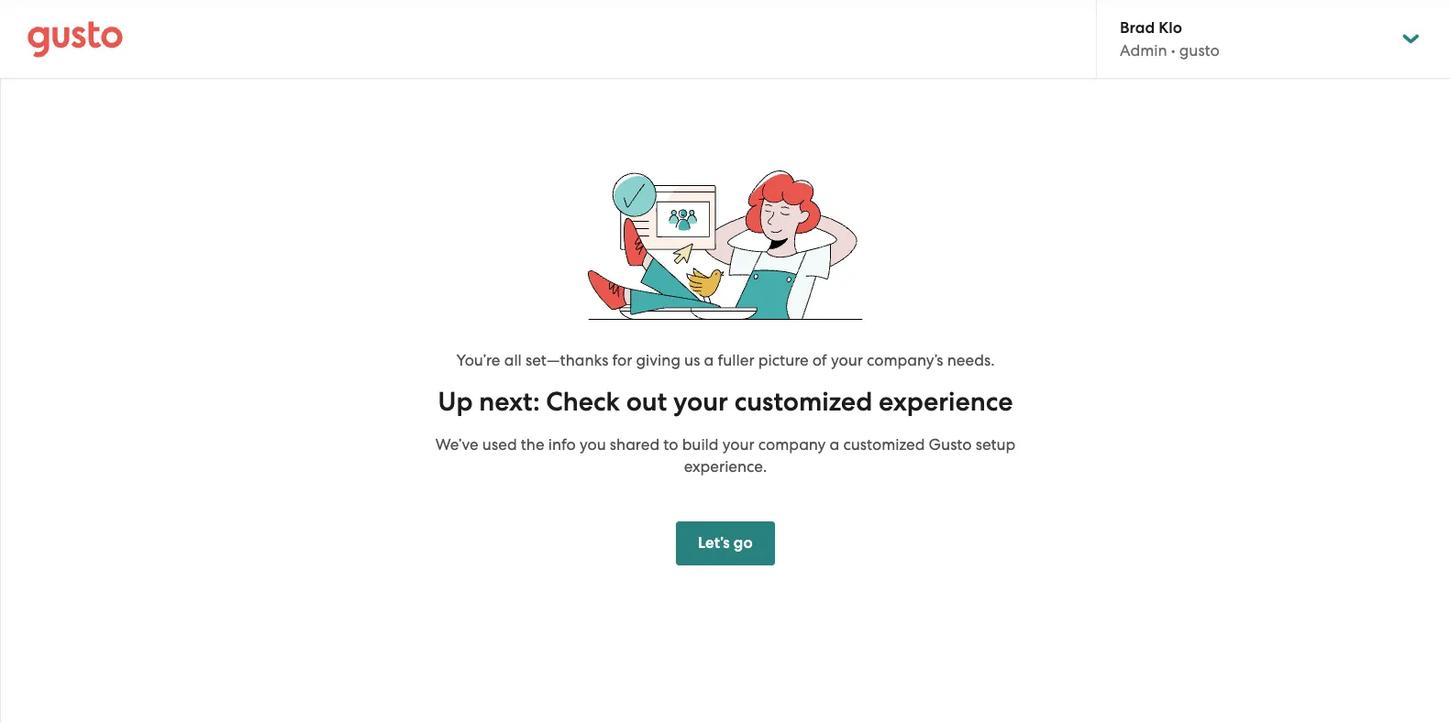 Task type: locate. For each thing, give the bounding box(es) containing it.
0 vertical spatial customized
[[734, 386, 872, 418]]

a right company
[[830, 436, 839, 454]]

2 vertical spatial your
[[722, 436, 754, 454]]

customized left "gusto"
[[843, 436, 925, 454]]

brad klo admin • gusto
[[1120, 18, 1220, 60]]

up next: check out your customized experience
[[438, 386, 1013, 418]]

your down us
[[673, 386, 728, 418]]

you're
[[456, 351, 500, 370]]

let's go button
[[676, 522, 775, 566]]

customized inside "we've used the info you shared to build your company a customized gusto setup experience."
[[843, 436, 925, 454]]

customized
[[734, 386, 872, 418], [843, 436, 925, 454]]

your inside "we've used the info you shared to build your company a customized gusto setup experience."
[[722, 436, 754, 454]]

let's go
[[698, 534, 753, 553]]

of
[[812, 351, 827, 370]]

for
[[612, 351, 632, 370]]

1 vertical spatial customized
[[843, 436, 925, 454]]

1 vertical spatial a
[[830, 436, 839, 454]]

shared
[[610, 436, 660, 454]]

you're all set—thanks for giving us a fuller picture of your company's needs.
[[456, 351, 995, 370]]

picture
[[758, 351, 809, 370]]

we've used the info you shared to build your company a customized gusto setup experience.
[[435, 436, 1016, 476]]

us
[[684, 351, 700, 370]]

experience.
[[684, 458, 767, 476]]

a
[[704, 351, 714, 370], [830, 436, 839, 454]]

to
[[663, 436, 678, 454]]

a right us
[[704, 351, 714, 370]]

0 horizontal spatial a
[[704, 351, 714, 370]]

company
[[758, 436, 826, 454]]

setup
[[976, 436, 1016, 454]]

your right of
[[831, 351, 863, 370]]

fuller
[[718, 351, 754, 370]]

your up experience.
[[722, 436, 754, 454]]

1 horizontal spatial a
[[830, 436, 839, 454]]

0 vertical spatial a
[[704, 351, 714, 370]]

let's
[[698, 534, 730, 553]]

gusto
[[929, 436, 972, 454]]

your
[[831, 351, 863, 370], [673, 386, 728, 418], [722, 436, 754, 454]]

customized up company
[[734, 386, 872, 418]]

needs.
[[947, 351, 995, 370]]

out
[[626, 386, 667, 418]]



Task type: describe. For each thing, give the bounding box(es) containing it.
company's
[[867, 351, 943, 370]]

klo
[[1159, 18, 1182, 38]]

the
[[521, 436, 544, 454]]

experience
[[879, 386, 1013, 418]]

check
[[546, 386, 620, 418]]

go
[[734, 534, 753, 553]]

info
[[548, 436, 576, 454]]

home image
[[28, 21, 123, 57]]

set—thanks
[[526, 351, 608, 370]]

gusto
[[1179, 41, 1220, 60]]

giving
[[636, 351, 680, 370]]

•
[[1171, 41, 1175, 60]]

up
[[438, 386, 473, 418]]

build
[[682, 436, 719, 454]]

0 vertical spatial your
[[831, 351, 863, 370]]

1 vertical spatial your
[[673, 386, 728, 418]]

you
[[580, 436, 606, 454]]

we've
[[435, 436, 478, 454]]

admin
[[1120, 41, 1167, 60]]

next:
[[479, 386, 540, 418]]

all
[[504, 351, 522, 370]]

brad
[[1120, 18, 1155, 38]]

used
[[482, 436, 517, 454]]

a inside "we've used the info you shared to build your company a customized gusto setup experience."
[[830, 436, 839, 454]]



Task type: vqa. For each thing, say whether or not it's contained in the screenshot.
the bottommost members
no



